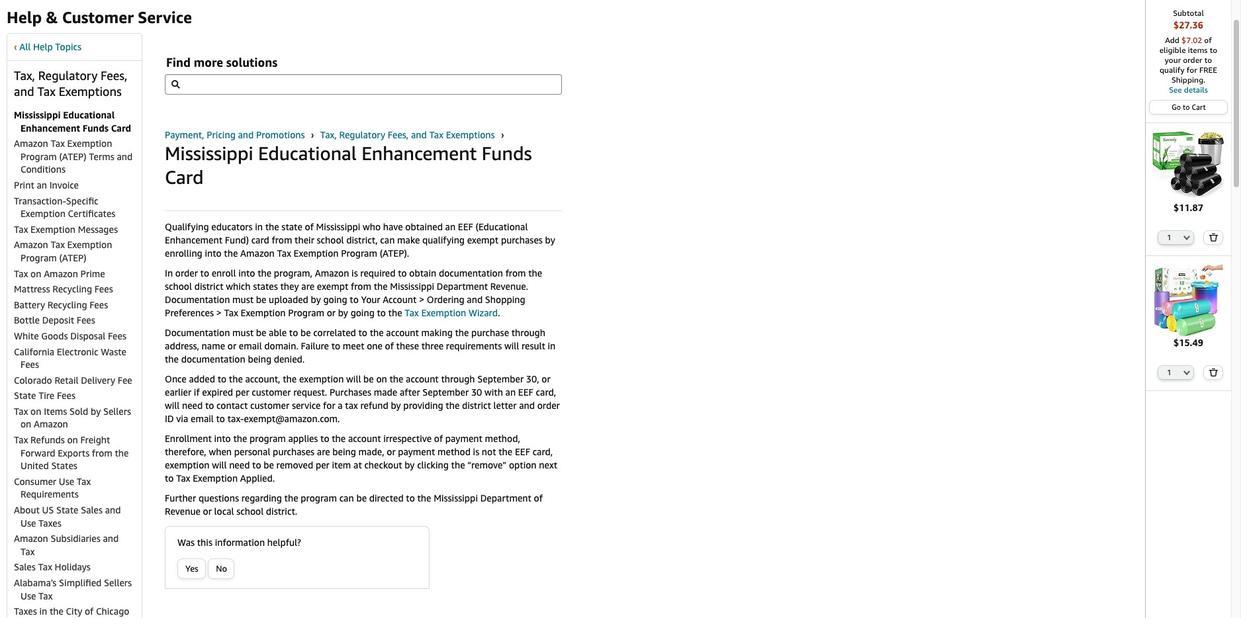 Task type: locate. For each thing, give the bounding box(es) containing it.
0 vertical spatial account
[[386, 327, 419, 338]]

account up after
[[406, 373, 439, 385]]

1 horizontal spatial exempt
[[467, 234, 499, 246]]

failure
[[301, 340, 329, 351]]

need down if
[[182, 400, 203, 411]]

sellers
[[103, 406, 131, 417], [104, 577, 132, 588]]

sales
[[81, 504, 103, 516], [14, 562, 36, 573]]

documentation must be able to be correlated to the account making the purchase through address, name or email domain. failure to meet one of these three requirements will             result in the documentation being denied.
[[165, 327, 556, 365]]

educational inside mississippi educational enhancement funds card amazon tax exemption program (atep) terms and conditions print an invoice transaction-specific exemption certificates tax exemption messages amazon tax exemption program (atep) tax on amazon prime mattress recycling fees battery recycling fees bottle deposit fees white goods disposal fees california electronic waste fees colorado retail delivery fee state tire fees tax on items sold by sellers on amazon tax refunds on freight forward exports from the united states consumer use tax requirements about us state sales and use taxes amazon subsidiaries and tax sales tax holidays alabama's simplified sellers use tax taxes in the city of chicago
[[63, 109, 115, 120]]

of inside of eligible items to your order to qualify for free shipping.
[[1204, 35, 1212, 45]]

1 vertical spatial taxes
[[14, 606, 37, 617]]

need inside the enrollment into the program applies to the account irrespective of payment method, therefore, when personal purchases are being made, or payment method is not the eef             card, exemption will need to be removed per item at checkout by clicking the "remove"             option next to tax exemption applied.
[[229, 459, 250, 471]]

0 vertical spatial 1
[[1167, 233, 1171, 241]]

1 horizontal spatial september
[[477, 373, 524, 385]]

mississippi
[[14, 109, 61, 120], [165, 142, 253, 164], [316, 221, 360, 232], [390, 281, 434, 292], [434, 492, 478, 504]]

dropdown image for $11.87
[[1184, 235, 1190, 240]]

ordering
[[427, 294, 464, 305]]

documentation inside the in order to enroll into the program, amazon is required to obtain documentation from             the school district which states they are exempt from the mississippi department revenue. documentation must be uploaded by going to your account > ordering and shopping preferences             > tax exemption program or by going to the
[[439, 267, 503, 279]]

0 vertical spatial order
[[1183, 55, 1202, 65]]

of inside documentation must be able to be correlated to the account making the purchase through address, name or email domain. failure to meet one of these three requirements will             result in the documentation being denied.
[[385, 340, 394, 351]]

order inside the in order to enroll into the program, amazon is required to obtain documentation from             the school district which states they are exempt from the mississippi department revenue. documentation must be uploaded by going to your account > ordering and shopping preferences             > tax exemption program or by going to the
[[175, 267, 198, 279]]

will up id
[[165, 400, 180, 411]]

enhancement down tax, regulatory fees, and tax exemptions link
[[361, 142, 477, 164]]

to up further
[[165, 473, 174, 484]]

regulatory down "topics" on the top left of page
[[38, 68, 98, 83]]

1 left delete icon
[[1167, 368, 1171, 377]]

mississippi down pricing
[[165, 142, 253, 164]]

tax inside qualifying educators in the state of mississippi who have obtained an eef (educational enhancement fund) card from their school district, can make qualifying exempt purchases             by enrolling into the amazon tax exemption program (atep).
[[277, 248, 291, 259]]

exemption up questions at the bottom left
[[193, 473, 238, 484]]

eef down 30,
[[518, 387, 533, 398]]

0 horizontal spatial card
[[111, 122, 131, 133]]

0 vertical spatial can
[[380, 234, 395, 246]]

mississippi educational enhancement funds card article
[[165, 142, 562, 518]]

1 horizontal spatial need
[[229, 459, 250, 471]]

exemption up request.
[[299, 373, 344, 385]]

program down item
[[301, 492, 337, 504]]

amazon right the program,
[[315, 267, 349, 279]]

0 vertical spatial sales
[[81, 504, 103, 516]]

fees, inside tax, regulatory fees, and tax exemptions
[[101, 68, 127, 83]]

exemption down the messages
[[67, 239, 112, 250]]

state
[[14, 390, 36, 401], [56, 504, 78, 516]]

enhancement inside mississippi educational enhancement funds card
[[361, 142, 477, 164]]

navigation navigation
[[0, 0, 1232, 618]]

1 documentation from the top
[[165, 294, 230, 305]]

1 horizontal spatial program
[[301, 492, 337, 504]]

amazon down about
[[14, 533, 48, 544]]

to down the your
[[377, 307, 386, 318]]

to right go
[[1183, 103, 1190, 111]]

helpful?
[[267, 537, 301, 548]]

colorado retail delivery fee link
[[14, 374, 132, 386]]

holidays
[[55, 562, 91, 573]]

1 vertical spatial account
[[406, 373, 439, 385]]

0 horizontal spatial program
[[250, 433, 286, 444]]

department inside further questions regarding the program can be directed to the mississippi department             of revenue or local school district.
[[480, 492, 531, 504]]

1 horizontal spatial going
[[351, 307, 374, 318]]

result
[[522, 340, 545, 351]]

be inside further questions regarding the program can be directed to the mississippi department             of revenue or local school district.
[[356, 492, 367, 504]]

of
[[1204, 35, 1212, 45], [305, 221, 314, 232], [385, 340, 394, 351], [434, 433, 443, 444], [534, 492, 543, 504], [85, 606, 94, 617]]

must
[[232, 294, 254, 305], [232, 327, 254, 338]]

card, up next
[[533, 446, 553, 457]]

0 vertical spatial through
[[511, 327, 545, 338]]

or up checkout
[[387, 446, 396, 457]]

an up letter
[[505, 387, 516, 398]]

tax, down all
[[14, 68, 35, 83]]

to down correlated
[[331, 340, 340, 351]]

eef inside qualifying educators in the state of mississippi who have obtained an eef (educational enhancement fund) card from their school district, can make qualifying exempt purchases             by enrolling into the amazon tax exemption program (atep).
[[458, 221, 473, 232]]

on up made
[[376, 373, 387, 385]]

tax, regulatory fees, and tax exemptions
[[14, 68, 127, 99]]

0 horizontal spatial regulatory
[[38, 68, 98, 83]]

amazon up "conditions"
[[14, 138, 48, 149]]

exempt right they on the left top
[[317, 281, 348, 292]]

from down freight
[[92, 447, 112, 458]]

school right their on the left of the page
[[317, 234, 344, 246]]

0 horizontal spatial tax,
[[14, 68, 35, 83]]

0 horizontal spatial are
[[301, 281, 314, 292]]

an up qualifying
[[445, 221, 456, 232]]

is inside the in order to enroll into the program, amazon is required to obtain documentation from             the school district which states they are exempt from the mississippi department revenue. documentation must be uploaded by going to your account > ordering and shopping preferences             > tax exemption program or by going to the
[[352, 267, 358, 279]]

0 vertical spatial are
[[301, 281, 314, 292]]

0 horizontal spatial per
[[235, 387, 249, 398]]

Yes submit
[[178, 559, 205, 578]]

1 horizontal spatial can
[[380, 234, 395, 246]]

being inside documentation must be able to be correlated to the account making the purchase through address, name or email domain. failure to meet one of these three requirements will             result in the documentation being denied.
[[248, 353, 271, 365]]

exemption inside the in order to enroll into the program, amazon is required to obtain documentation from             the school district which states they are exempt from the mississippi department revenue. documentation must be uploaded by going to your account > ordering and shopping preferences             > tax exemption program or by going to the
[[241, 307, 286, 318]]

must down which
[[232, 294, 254, 305]]

delivery
[[81, 374, 115, 386]]

1 horizontal spatial order
[[537, 400, 560, 411]]

by inside qualifying educators in the state of mississippi who have obtained an eef (educational enhancement fund) card from their school district, can make qualifying exempt purchases             by enrolling into the amazon tax exemption program (atep).
[[545, 234, 555, 246]]

0 vertical spatial taxes
[[38, 517, 61, 529]]

prime
[[80, 268, 105, 279]]

2 vertical spatial an
[[505, 387, 516, 398]]

tax,
[[14, 68, 35, 83], [320, 129, 337, 140]]

1 (atep) from the top
[[59, 151, 86, 162]]

1 vertical spatial are
[[317, 446, 330, 457]]

disposal
[[70, 330, 105, 341]]

checkout
[[364, 459, 402, 471]]

after
[[400, 387, 420, 398]]

into up "when"
[[214, 433, 231, 444]]

or left "local"
[[203, 506, 212, 517]]

qualifying
[[165, 221, 209, 232]]

1 horizontal spatial educational
[[258, 142, 357, 164]]

district down enroll
[[194, 281, 223, 292]]

card inside mississippi educational enhancement funds card amazon tax exemption program (atep) terms and conditions print an invoice transaction-specific exemption certificates tax exemption messages amazon tax exemption program (atep) tax on amazon prime mattress recycling fees battery recycling fees bottle deposit fees white goods disposal fees california electronic waste fees colorado retail delivery fee state tire fees tax on items sold by sellers on amazon tax refunds on freight forward exports from the united states consumer use tax requirements about us state sales and use taxes amazon subsidiaries and tax sales tax holidays alabama's simplified sellers use tax taxes in the city of chicago
[[111, 122, 131, 133]]

1 vertical spatial school
[[165, 281, 192, 292]]

card, down 30,
[[536, 387, 556, 398]]

1 horizontal spatial taxes
[[38, 517, 61, 529]]

mississippi down tax, regulatory fees, and tax exemptions
[[14, 109, 61, 120]]

0 horizontal spatial school
[[165, 281, 192, 292]]

correlated
[[313, 327, 356, 338]]

0 horizontal spatial email
[[191, 413, 214, 424]]

exemption up 'able'
[[241, 307, 286, 318]]

address,
[[165, 340, 199, 351]]

into up enroll
[[205, 248, 222, 259]]

for left a
[[323, 400, 335, 411]]

freight
[[80, 434, 110, 445]]

through up result
[[511, 327, 545, 338]]

0 vertical spatial program
[[250, 433, 286, 444]]

questions
[[199, 492, 239, 504]]

can down have
[[380, 234, 395, 246]]

documentation
[[439, 267, 503, 279], [181, 353, 245, 365]]

1 horizontal spatial ›
[[501, 129, 504, 140]]

deposit
[[42, 315, 74, 326]]

tax, regulatory fees, and tax exemptions link
[[320, 129, 497, 140]]

0 vertical spatial use
[[59, 476, 74, 487]]

exemptions inside tax, regulatory fees, and tax exemptions
[[59, 84, 122, 99]]

order right in
[[175, 267, 198, 279]]

purchases
[[330, 387, 371, 398]]

school inside qualifying educators in the state of mississippi who have obtained an eef (educational enhancement fund) card from their school district, can make qualifying exempt purchases             by enrolling into the amazon tax exemption program (atep).
[[317, 234, 344, 246]]

providing
[[403, 400, 443, 411]]

request.
[[293, 387, 327, 398]]

email inside documentation must be able to be correlated to the account making the purchase through address, name or email domain. failure to meet one of these three requirements will             result in the documentation being denied.
[[239, 340, 262, 351]]

exemption
[[299, 373, 344, 385], [165, 459, 209, 471]]

they
[[280, 281, 299, 292]]

0 vertical spatial funds
[[83, 122, 109, 133]]

payment, pricing and promotions link
[[165, 129, 307, 140]]

program inside the enrollment into the program applies to the account irrespective of payment method, therefore, when personal purchases are being made, or payment method is not the eef             card, exemption will need to be removed per item at checkout by clicking the "remove"             option next to tax exemption applied.
[[250, 433, 286, 444]]

2 horizontal spatial an
[[505, 387, 516, 398]]

2 horizontal spatial order
[[1183, 55, 1202, 65]]

0 horizontal spatial purchases
[[273, 446, 314, 457]]

1 vertical spatial exemption
[[165, 459, 209, 471]]

your
[[1165, 55, 1181, 65]]

to right 'able'
[[289, 327, 298, 338]]

subtotal
[[1173, 8, 1204, 18]]

›
[[311, 129, 314, 140], [501, 129, 504, 140]]

from inside qualifying educators in the state of mississippi who have obtained an eef (educational enhancement fund) card from their school district, can make qualifying exempt purchases             by enrolling into the amazon tax exemption program (atep).
[[272, 234, 292, 246]]

enrollment
[[165, 433, 212, 444]]

program down uploaded
[[288, 307, 324, 318]]

1 vertical spatial need
[[229, 459, 250, 471]]

payment down irrespective
[[398, 446, 435, 457]]

of inside qualifying educators in the state of mississippi who have obtained an eef (educational enhancement fund) card from their school district, can make qualifying exempt purchases             by enrolling into the amazon tax exemption program (atep).
[[305, 221, 314, 232]]

1 horizontal spatial enhancement
[[165, 234, 222, 246]]

educators
[[211, 221, 253, 232]]

documentation inside documentation must be able to be correlated to the account making the purchase through address, name or email domain. failure to meet one of these three requirements will             result in the documentation being denied.
[[165, 327, 230, 338]]

by
[[545, 234, 555, 246], [311, 294, 321, 305], [338, 307, 348, 318], [391, 400, 401, 411], [91, 406, 101, 417], [405, 459, 415, 471]]

0 vertical spatial regulatory
[[38, 68, 98, 83]]

0 vertical spatial for
[[1187, 65, 1197, 75]]

amazon down tax exemption messages link
[[14, 239, 48, 250]]

0 horizontal spatial can
[[339, 492, 354, 504]]

alabama's
[[14, 577, 57, 588]]

program inside further questions regarding the program can be directed to the mississippi department             of revenue or local school district.
[[301, 492, 337, 504]]

payment up method
[[445, 433, 482, 444]]

0 vertical spatial an
[[37, 179, 47, 191]]

documentation up address,
[[165, 327, 230, 338]]

dropdown image for $15.49
[[1184, 370, 1190, 375]]

1 1 from the top
[[1167, 233, 1171, 241]]

september up with
[[477, 373, 524, 385]]

customer down "account,"
[[252, 387, 291, 398]]

regulatory
[[38, 68, 98, 83], [339, 129, 385, 140]]

fees, down help & customer service link
[[101, 68, 127, 83]]

be up 'applied.'
[[264, 459, 274, 471]]

0 horizontal spatial for
[[323, 400, 335, 411]]

1 horizontal spatial are
[[317, 446, 330, 457]]

tax, up mississippi educational enhancement funds card
[[320, 129, 337, 140]]

are inside the in order to enroll into the program, amazon is required to obtain documentation from             the school district which states they are exempt from the mississippi department revenue. documentation must be uploaded by going to your account > ordering and shopping preferences             > tax exemption program or by going to the
[[301, 281, 314, 292]]

personal
[[234, 446, 270, 457]]

amazon up mattress recycling fees link
[[44, 268, 78, 279]]

exempt
[[467, 234, 499, 246], [317, 281, 348, 292]]

promotions
[[256, 129, 305, 140]]

help
[[7, 8, 42, 26], [33, 41, 53, 52]]

district inside once added to the account, the exemption will be on the account through september             30, or earlier if expired per customer request. purchases made after september 30             with an eef card, will need to contact customer service for a tax refund by providing             the district letter and order id via email to tax-exempt@amazon.com.
[[462, 400, 491, 411]]

purchase
[[471, 327, 509, 338]]

1 horizontal spatial school
[[236, 506, 264, 517]]

1 vertical spatial educational
[[258, 142, 357, 164]]

retail
[[55, 374, 78, 386]]

wizard
[[469, 307, 498, 318]]

purchases inside the enrollment into the program applies to the account irrespective of payment method, therefore, when personal purchases are being made, or payment method is not the eef             card, exemption will need to be removed per item at checkout by clicking the "remove"             option next to tax exemption applied.
[[273, 446, 314, 457]]

funds inside mississippi educational enhancement funds card
[[482, 142, 532, 164]]

0 vertical spatial is
[[352, 267, 358, 279]]

funds
[[83, 122, 109, 133], [482, 142, 532, 164]]

0 horizontal spatial funds
[[83, 122, 109, 133]]

able
[[269, 327, 287, 338]]

1 horizontal spatial is
[[473, 446, 479, 457]]

qualifying educators in the state of mississippi who have obtained an eef (educational enhancement fund) card from their school district, can make qualifying exempt purchases             by enrolling into the amazon tax exemption program (atep).
[[165, 221, 555, 259]]

2 vertical spatial enhancement
[[165, 234, 222, 246]]

1 vertical spatial in
[[548, 340, 556, 351]]

tax, inside tax, regulatory fees, and tax exemptions
[[14, 68, 35, 83]]

for inside once added to the account, the exemption will be on the account through september             30, or earlier if expired per customer request. purchases made after september 30             with an eef card, will need to contact customer service for a tax refund by providing             the district letter and order id via email to tax-exempt@amazon.com.
[[323, 400, 335, 411]]

0 horizontal spatial ›
[[311, 129, 314, 140]]

0 vertical spatial in
[[255, 221, 263, 232]]

card for mississippi educational enhancement funds card amazon tax exemption program (atep) terms and conditions print an invoice transaction-specific exemption certificates tax exemption messages amazon tax exemption program (atep) tax on amazon prime mattress recycling fees battery recycling fees bottle deposit fees white goods disposal fees california electronic waste fees colorado retail delivery fee state tire fees tax on items sold by sellers on amazon tax refunds on freight forward exports from the united states consumer use tax requirements about us state sales and use taxes amazon subsidiaries and tax sales tax holidays alabama's simplified sellers use tax taxes in the city of chicago
[[111, 122, 131, 133]]

all help topics link
[[19, 41, 81, 52]]

delete image
[[1209, 233, 1218, 241]]

regulatory up mississippi educational enhancement funds card
[[339, 129, 385, 140]]

0 vertical spatial school
[[317, 234, 344, 246]]

mississippi educational enhancement funds card
[[165, 142, 532, 188]]

account inside the enrollment into the program applies to the account irrespective of payment method, therefore, when personal purchases are being made, or payment method is not the eef             card, exemption will need to be removed per item at checkout by clicking the "remove"             option next to tax exemption applied.
[[348, 433, 381, 444]]

an
[[37, 179, 47, 191], [445, 221, 456, 232], [505, 387, 516, 398]]

use down about
[[21, 517, 36, 529]]

card, inside the enrollment into the program applies to the account irrespective of payment method, therefore, when personal purchases are being made, or payment method is not the eef             card, exemption will need to be removed per item at checkout by clicking the "remove"             option next to tax exemption applied.
[[533, 446, 553, 457]]

1.2 gallon/330pcs strong trash bags colorful clear garbage bags by teivio, bathroom trash can bin liners, small plastic bags for home office kitchen, multicolor image
[[1152, 264, 1225, 336]]

see details link
[[1152, 85, 1224, 95]]

0 horizontal spatial payment
[[398, 446, 435, 457]]

1 vertical spatial exempt
[[317, 281, 348, 292]]

2 dropdown image from the top
[[1184, 370, 1190, 375]]

2 documentation from the top
[[165, 327, 230, 338]]

2 must from the top
[[232, 327, 254, 338]]

1 left delete image
[[1167, 233, 1171, 241]]

is
[[352, 267, 358, 279], [473, 446, 479, 457]]

need down personal
[[229, 459, 250, 471]]

account
[[386, 327, 419, 338], [406, 373, 439, 385], [348, 433, 381, 444]]

program inside the in order to enroll into the program, amazon is required to obtain documentation from             the school district which states they are exempt from the mississippi department revenue. documentation must be uploaded by going to your account > ordering and shopping preferences             > tax exemption program or by going to the
[[288, 307, 324, 318]]

documentation up preferences
[[165, 294, 230, 305]]

exempt down the (educational
[[467, 234, 499, 246]]

None submit
[[1204, 231, 1222, 244], [1204, 366, 1222, 379], [1204, 231, 1222, 244], [1204, 366, 1222, 379]]

card inside mississippi educational enhancement funds card
[[165, 166, 203, 188]]

exemption inside the enrollment into the program applies to the account irrespective of payment method, therefore, when personal purchases are being made, or payment method is not the eef             card, exemption will need to be removed per item at checkout by clicking the "remove"             option next to tax exemption applied.
[[165, 459, 209, 471]]

0 vertical spatial card,
[[536, 387, 556, 398]]

item
[[332, 459, 351, 471]]

sellers up chicago
[[104, 577, 132, 588]]

eef inside once added to the account, the exemption will be on the account through september             30, or earlier if expired per customer request. purchases made after september 30             with an eef card, will need to contact customer service for a tax refund by providing             the district letter and order id via email to tax-exempt@amazon.com.
[[518, 387, 533, 398]]

for left free
[[1187, 65, 1197, 75]]

0 vertical spatial fees,
[[101, 68, 127, 83]]

1 vertical spatial card
[[165, 166, 203, 188]]

email left domain.
[[239, 340, 262, 351]]

order down 30,
[[537, 400, 560, 411]]

0 vertical spatial card
[[111, 122, 131, 133]]

in down the "alabama's"
[[39, 606, 47, 617]]

removed
[[276, 459, 313, 471]]

school inside further questions regarding the program can be directed to the mississippi department             of revenue or local school district.
[[236, 506, 264, 517]]

on
[[31, 268, 41, 279], [376, 373, 387, 385], [31, 406, 41, 417], [21, 419, 31, 430], [67, 434, 78, 445]]

$27.36
[[1174, 19, 1203, 30]]

1 vertical spatial program
[[301, 492, 337, 504]]

id
[[165, 413, 174, 424]]

and inside once added to the account, the exemption will be on the account through september             30, or earlier if expired per customer request. purchases made after september 30             with an eef card, will need to contact customer service for a tax refund by providing             the district letter and order id via email to tax-exempt@amazon.com.
[[519, 400, 535, 411]]

1 must from the top
[[232, 294, 254, 305]]

therefore,
[[165, 446, 206, 457]]

by inside mississippi educational enhancement funds card amazon tax exemption program (atep) terms and conditions print an invoice transaction-specific exemption certificates tax exemption messages amazon tax exemption program (atep) tax on amazon prime mattress recycling fees battery recycling fees bottle deposit fees white goods disposal fees california electronic waste fees colorado retail delivery fee state tire fees tax on items sold by sellers on amazon tax refunds on freight forward exports from the united states consumer use tax requirements about us state sales and use taxes amazon subsidiaries and tax sales tax holidays alabama's simplified sellers use tax taxes in the city of chicago
[[91, 406, 101, 417]]

service
[[292, 400, 321, 411]]

to left the your
[[350, 294, 359, 305]]

0 horizontal spatial an
[[37, 179, 47, 191]]

0 vertical spatial dropdown image
[[1184, 235, 1190, 240]]

1 vertical spatial eef
[[518, 387, 533, 398]]

recycling up battery recycling fees link
[[52, 283, 92, 295]]

enhancement down "qualifying"
[[165, 234, 222, 246]]

eligible
[[1159, 45, 1186, 55]]

dropdown image
[[1184, 235, 1190, 240], [1184, 370, 1190, 375]]

uploaded
[[269, 294, 308, 305]]

enhancement inside mississippi educational enhancement funds card amazon tax exemption program (atep) terms and conditions print an invoice transaction-specific exemption certificates tax exemption messages amazon tax exemption program (atep) tax on amazon prime mattress recycling fees battery recycling fees bottle deposit fees white goods disposal fees california electronic waste fees colorado retail delivery fee state tire fees tax on items sold by sellers on amazon tax refunds on freight forward exports from the united states consumer use tax requirements about us state sales and use taxes amazon subsidiaries and tax sales tax holidays alabama's simplified sellers use tax taxes in the city of chicago
[[21, 122, 80, 133]]

1 vertical spatial sellers
[[104, 577, 132, 588]]

0 horizontal spatial exemptions
[[59, 84, 122, 99]]

1 vertical spatial 1
[[1167, 368, 1171, 377]]

to inside "link"
[[1183, 103, 1190, 111]]

was
[[177, 537, 195, 548]]

be left directed
[[356, 492, 367, 504]]

for inside of eligible items to your order to qualify for free shipping.
[[1187, 65, 1197, 75]]

1 dropdown image from the top
[[1184, 235, 1190, 240]]

through up the 30 at left bottom
[[441, 373, 475, 385]]

educational down tax, regulatory fees, and tax exemptions
[[63, 109, 115, 120]]

school down in
[[165, 281, 192, 292]]

1 vertical spatial email
[[191, 413, 214, 424]]

letter
[[493, 400, 517, 411]]

obtained
[[405, 221, 443, 232]]

or up correlated
[[327, 307, 336, 318]]

card
[[111, 122, 131, 133], [165, 166, 203, 188]]

to up the shipping.
[[1204, 55, 1212, 65]]

via
[[176, 413, 188, 424]]

directed
[[369, 492, 404, 504]]

will left result
[[504, 340, 519, 351]]

0 vertical spatial department
[[437, 281, 488, 292]]

0 horizontal spatial documentation
[[181, 353, 245, 365]]

and inside tax, regulatory fees, and tax exemptions
[[14, 84, 34, 99]]

or inside the in order to enroll into the program, amazon is required to obtain documentation from             the school district which states they are exempt from the mississippi department revenue. documentation must be uploaded by going to your account > ordering and shopping preferences             > tax exemption program or by going to the
[[327, 307, 336, 318]]

exemption down their on the left of the page
[[294, 248, 339, 259]]

0 horizontal spatial fees,
[[101, 68, 127, 83]]

by inside once added to the account, the exemption will be on the account through september             30, or earlier if expired per customer request. purchases made after september 30             with an eef card, will need to contact customer service for a tax refund by providing             the district letter and order id via email to tax-exempt@amazon.com.
[[391, 400, 401, 411]]

name
[[202, 340, 225, 351]]

exemption down transaction- at top left
[[21, 208, 65, 219]]

2 (atep) from the top
[[59, 252, 86, 263]]

of right city
[[85, 606, 94, 617]]

on up mattress
[[31, 268, 41, 279]]

district.
[[266, 506, 297, 517]]

1 vertical spatial funds
[[482, 142, 532, 164]]

1 vertical spatial dropdown image
[[1184, 370, 1190, 375]]

exempt@amazon.com.
[[244, 413, 340, 424]]

in
[[255, 221, 263, 232], [548, 340, 556, 351], [39, 606, 47, 617]]

or inside once added to the account, the exemption will be on the account through september             30, or earlier if expired per customer request. purchases made after september 30             with an eef card, will need to contact customer service for a tax refund by providing             the district letter and order id via email to tax-exempt@amazon.com.
[[542, 373, 550, 385]]

card for mississippi educational enhancement funds card
[[165, 166, 203, 188]]

search image
[[171, 80, 180, 88]]

exemption down therefore,
[[165, 459, 209, 471]]

september up providing
[[423, 387, 469, 398]]

tax on amazon prime link
[[14, 268, 105, 279]]

into up which
[[238, 267, 255, 279]]

0 vertical spatial purchases
[[501, 234, 543, 246]]

1 horizontal spatial an
[[445, 221, 456, 232]]

1 horizontal spatial purchases
[[501, 234, 543, 246]]

to left tax-
[[216, 413, 225, 424]]

being inside the enrollment into the program applies to the account irrespective of payment method, therefore, when personal purchases are being made, or payment method is not the eef             card, exemption will need to be removed per item at checkout by clicking the "remove"             option next to tax exemption applied.
[[332, 446, 356, 457]]

0 horizontal spatial exempt
[[317, 281, 348, 292]]

of right $7.02
[[1204, 35, 1212, 45]]

hommaly 1.2 gallon 240 pcs small black trash bags, strong garbage bags, bathroom trash can bin liners unscented, mini plastic bags for office, waste basket liner, fit 3,4.5,6 liters, 0.5,0.8,1,1.2 gal image
[[1152, 128, 1225, 201]]

1 vertical spatial per
[[316, 459, 330, 471]]

2 horizontal spatial in
[[548, 340, 556, 351]]

taxes down us
[[38, 517, 61, 529]]

1 horizontal spatial state
[[56, 504, 78, 516]]

2 vertical spatial into
[[214, 433, 231, 444]]

sales up subsidiaries
[[81, 504, 103, 516]]

which
[[226, 281, 251, 292]]

into inside qualifying educators in the state of mississippi who have obtained an eef (educational enhancement fund) card from their school district, can make qualifying exempt purchases             by enrolling into the amazon tax exemption program (atep).
[[205, 248, 222, 259]]

2 1 from the top
[[1167, 368, 1171, 377]]

(educational
[[476, 221, 528, 232]]

documentation
[[165, 294, 230, 305], [165, 327, 230, 338]]

will
[[504, 340, 519, 351], [346, 373, 361, 385], [165, 400, 180, 411], [212, 459, 227, 471]]

is left not
[[473, 446, 479, 457]]

tax exemption messages link
[[14, 224, 118, 235]]

an inside once added to the account, the exemption will be on the account through september             30, or earlier if expired per customer request. purchases made after september 30             with an eef card, will need to contact customer service for a tax refund by providing             the district letter and order id via email to tax-exempt@amazon.com.
[[505, 387, 516, 398]]

or right name
[[228, 340, 236, 351]]

0 vertical spatial payment
[[445, 433, 482, 444]]

service
[[138, 8, 192, 26]]

per up contact
[[235, 387, 249, 398]]

1 horizontal spatial exemption
[[299, 373, 344, 385]]

0 horizontal spatial through
[[441, 373, 475, 385]]

customer up exempt@amazon.com.
[[250, 400, 289, 411]]

1 horizontal spatial per
[[316, 459, 330, 471]]

to right applies
[[320, 433, 329, 444]]

1 vertical spatial payment
[[398, 446, 435, 457]]

0 vertical spatial (atep)
[[59, 151, 86, 162]]

0 horizontal spatial educational
[[63, 109, 115, 120]]

0 vertical spatial documentation
[[165, 294, 230, 305]]



Task type: vqa. For each thing, say whether or not it's contained in the screenshot.
2nd company from the top
no



Task type: describe. For each thing, give the bounding box(es) containing it.
in order to enroll into the program, amazon is required to obtain documentation from             the school district which states they are exempt from the mississippi department revenue. documentation must be uploaded by going to your account > ordering and shopping preferences             > tax exemption program or by going to the
[[165, 267, 542, 318]]

tax inside the enrollment into the program applies to the account irrespective of payment method, therefore, when personal purchases are being made, or payment method is not the eef             card, exemption will need to be removed per item at checkout by clicking the "remove"             option next to tax exemption applied.
[[176, 473, 190, 484]]

district inside the in order to enroll into the program, amazon is required to obtain documentation from             the school district which states they are exempt from the mississippi department revenue. documentation must be uploaded by going to your account > ordering and shopping preferences             > tax exemption program or by going to the
[[194, 281, 223, 292]]

amazon subsidiaries and tax link
[[14, 533, 119, 557]]

1 horizontal spatial tax,
[[320, 129, 337, 140]]

through inside once added to the account, the exemption will be on the account through september             30, or earlier if expired per customer request. purchases made after september 30             with an eef card, will need to contact customer service for a tax refund by providing             the district letter and order id via email to tax-exempt@amazon.com.
[[441, 373, 475, 385]]

be inside once added to the account, the exemption will be on the account through september             30, or earlier if expired per customer request. purchases made after september 30             with an eef card, will need to contact customer service for a tax refund by providing             the district letter and order id via email to tax-exempt@amazon.com.
[[363, 373, 374, 385]]

state tire fees link
[[14, 390, 75, 401]]

30
[[471, 387, 482, 398]]

by inside the enrollment into the program applies to the account irrespective of payment method, therefore, when personal purchases are being made, or payment method is not the eef             card, exemption will need to be removed per item at checkout by clicking the "remove"             option next to tax exemption applied.
[[405, 459, 415, 471]]

be inside the in order to enroll into the program, amazon is required to obtain documentation from             the school district which states they are exempt from the mississippi department revenue. documentation must be uploaded by going to your account > ordering and shopping preferences             > tax exemption program or by going to the
[[256, 294, 266, 305]]

program,
[[274, 267, 312, 279]]

tax inside the in order to enroll into the program, amazon is required to obtain documentation from             the school district which states they are exempt from the mississippi department revenue. documentation must be uploaded by going to your account > ordering and shopping preferences             > tax exemption program or by going to the
[[224, 307, 238, 318]]

order inside of eligible items to your order to qualify for free shipping.
[[1183, 55, 1202, 65]]

to up 'applied.'
[[252, 459, 261, 471]]

battery
[[14, 299, 45, 310]]

1 for $11.87
[[1167, 233, 1171, 241]]

school inside the in order to enroll into the program, amazon is required to obtain documentation from             the school district which states they are exempt from the mississippi department revenue. documentation must be uploaded by going to your account > ordering and shopping preferences             > tax exemption program or by going to the
[[165, 281, 192, 292]]

cart
[[1192, 103, 1206, 111]]

order inside once added to the account, the exemption will be on the account through september             30, or earlier if expired per customer request. purchases made after september 30             with an eef card, will need to contact customer service for a tax refund by providing             the district letter and order id via email to tax-exempt@amazon.com.
[[537, 400, 560, 411]]

more
[[194, 55, 223, 69]]

program inside qualifying educators in the state of mississippi who have obtained an eef (educational enhancement fund) card from their school district, can make qualifying exempt purchases             by enrolling into the amazon tax exemption program (atep).
[[341, 248, 377, 259]]

be up failure
[[300, 327, 311, 338]]

1 vertical spatial use
[[21, 517, 36, 529]]

0 vertical spatial sellers
[[103, 406, 131, 417]]

an inside mississippi educational enhancement funds card amazon tax exemption program (atep) terms and conditions print an invoice transaction-specific exemption certificates tax exemption messages amazon tax exemption program (atep) tax on amazon prime mattress recycling fees battery recycling fees bottle deposit fees white goods disposal fees california electronic waste fees colorado retail delivery fee state tire fees tax on items sold by sellers on amazon tax refunds on freight forward exports from the united states consumer use tax requirements about us state sales and use taxes amazon subsidiaries and tax sales tax holidays alabama's simplified sellers use tax taxes in the city of chicago
[[37, 179, 47, 191]]

colorado
[[14, 374, 52, 386]]

from inside mississippi educational enhancement funds card amazon tax exemption program (atep) terms and conditions print an invoice transaction-specific exemption certificates tax exemption messages amazon tax exemption program (atep) tax on amazon prime mattress recycling fees battery recycling fees bottle deposit fees white goods disposal fees california electronic waste fees colorado retail delivery fee state tire fees tax on items sold by sellers on amazon tax refunds on freight forward exports from the united states consumer use tax requirements about us state sales and use taxes amazon subsidiaries and tax sales tax holidays alabama's simplified sellers use tax taxes in the city of chicago
[[92, 447, 112, 458]]

0 horizontal spatial taxes
[[14, 606, 37, 617]]

district,
[[346, 234, 378, 246]]

payment, pricing and promotions › tax, regulatory fees, and tax exemptions ›
[[165, 129, 507, 140]]

$15.49
[[1174, 337, 1203, 348]]

.
[[498, 307, 500, 318]]

mississippi inside further questions regarding the program can be directed to the mississippi department             of revenue or local school district.
[[434, 492, 478, 504]]

no
[[216, 563, 227, 574]]

must inside documentation must be able to be correlated to the account making the purchase through address, name or email domain. failure to meet one of these three requirements will             result in the documentation being denied.
[[232, 327, 254, 338]]

through inside documentation must be able to be correlated to the account making the purchase through address, name or email domain. failure to meet one of these three requirements will             result in the documentation being denied.
[[511, 327, 545, 338]]

1 vertical spatial recycling
[[47, 299, 87, 310]]

card, inside once added to the account, the exemption will be on the account through september             30, or earlier if expired per customer request. purchases made after september 30             with an eef card, will need to contact customer service for a tax refund by providing             the district letter and order id via email to tax-exempt@amazon.com.
[[536, 387, 556, 398]]

taxes in the city of chicago link
[[14, 606, 129, 617]]

will inside the enrollment into the program applies to the account irrespective of payment method, therefore, when personal purchases are being made, or payment method is not the eef             card, exemption will need to be removed per item at checkout by clicking the "remove"             option next to tax exemption applied.
[[212, 459, 227, 471]]

or inside the enrollment into the program applies to the account irrespective of payment method, therefore, when personal purchases are being made, or payment method is not the eef             card, exemption will need to be removed per item at checkout by clicking the "remove"             option next to tax exemption applied.
[[387, 446, 396, 457]]

fee
[[118, 374, 132, 386]]

who
[[363, 221, 381, 232]]

enhancement inside qualifying educators in the state of mississippi who have obtained an eef (educational enhancement fund) card from their school district, can make qualifying exempt purchases             by enrolling into the amazon tax exemption program (atep).
[[165, 234, 222, 246]]

battery recycling fees link
[[14, 299, 108, 310]]

regulatory inside tax, regulatory fees, and tax exemptions
[[38, 68, 98, 83]]

1 vertical spatial exemptions
[[446, 129, 495, 140]]

shipping.
[[1171, 75, 1205, 85]]

tire
[[38, 390, 54, 401]]

amazon tax exemption program (atep) terms and conditions link
[[14, 138, 133, 175]]

california electronic waste fees link
[[14, 346, 126, 370]]

in inside qualifying educators in the state of mississippi who have obtained an eef (educational enhancement fund) card from their school district, can make qualifying exempt purchases             by enrolling into the amazon tax exemption program (atep).
[[255, 221, 263, 232]]

0 vertical spatial going
[[323, 294, 347, 305]]

mississippi inside qualifying educators in the state of mississippi who have obtained an eef (educational enhancement fund) card from their school district, can make qualifying exempt purchases             by enrolling into the amazon tax exemption program (atep).
[[316, 221, 360, 232]]

and inside the in order to enroll into the program, amazon is required to obtain documentation from             the school district which states they are exempt from the mississippi department revenue. documentation must be uploaded by going to your account > ordering and shopping preferences             > tax exemption program or by going to the
[[467, 294, 483, 305]]

exemption up amazon tax exemption program (atep) link
[[31, 224, 75, 235]]

mississippi inside mississippi educational enhancement funds card
[[165, 142, 253, 164]]

mississippi inside the in order to enroll into the program, amazon is required to obtain documentation from             the school district which states they are exempt from the mississippi department revenue. documentation must be uploaded by going to your account > ordering and shopping preferences             > tax exemption program or by going to the
[[390, 281, 434, 292]]

amazon down items on the bottom left of page
[[34, 419, 68, 430]]

1 › from the left
[[311, 129, 314, 140]]

No submit
[[209, 559, 234, 578]]

in inside mississippi educational enhancement funds card amazon tax exemption program (atep) terms and conditions print an invoice transaction-specific exemption certificates tax exemption messages amazon tax exemption program (atep) tax on amazon prime mattress recycling fees battery recycling fees bottle deposit fees white goods disposal fees california electronic waste fees colorado retail delivery fee state tire fees tax on items sold by sellers on amazon tax refunds on freight forward exports from the united states consumer use tax requirements about us state sales and use taxes amazon subsidiaries and tax sales tax holidays alabama's simplified sellers use tax taxes in the city of chicago
[[39, 606, 47, 617]]

exemption inside qualifying educators in the state of mississippi who have obtained an eef (educational enhancement fund) card from their school district, can make qualifying exempt purchases             by enrolling into the amazon tax exemption program (atep).
[[294, 248, 339, 259]]

find more solutions
[[166, 55, 277, 69]]

irrespective
[[383, 433, 432, 444]]

need inside once added to the account, the exemption will be on the account through september             30, or earlier if expired per customer request. purchases made after september 30             with an eef card, will need to contact customer service for a tax refund by providing             the district letter and order id via email to tax-exempt@amazon.com.
[[182, 400, 203, 411]]

of inside mississippi educational enhancement funds card amazon tax exemption program (atep) terms and conditions print an invoice transaction-specific exemption certificates tax exemption messages amazon tax exemption program (atep) tax on amazon prime mattress recycling fees battery recycling fees bottle deposit fees white goods disposal fees california electronic waste fees colorado retail delivery fee state tire fees tax on items sold by sellers on amazon tax refunds on freight forward exports from the united states consumer use tax requirements about us state sales and use taxes amazon subsidiaries and tax sales tax holidays alabama's simplified sellers use tax taxes in the city of chicago
[[85, 606, 94, 617]]

0 vertical spatial help
[[7, 8, 42, 26]]

0 vertical spatial >
[[419, 294, 424, 305]]

white
[[14, 330, 39, 341]]

in inside documentation must be able to be correlated to the account making the purchase through address, name or email domain. failure to meet one of these three requirements will             result in the documentation being denied.
[[548, 340, 556, 351]]

mississippi inside mississippi educational enhancement funds card amazon tax exemption program (atep) terms and conditions print an invoice transaction-specific exemption certificates tax exemption messages amazon tax exemption program (atep) tax on amazon prime mattress recycling fees battery recycling fees bottle deposit fees white goods disposal fees california electronic waste fees colorado retail delivery fee state tire fees tax on items sold by sellers on amazon tax refunds on freight forward exports from the united states consumer use tax requirements about us state sales and use taxes amazon subsidiaries and tax sales tax holidays alabama's simplified sellers use tax taxes in the city of chicago
[[14, 109, 61, 120]]

exemption down ordering
[[421, 307, 466, 318]]

revenue.
[[490, 281, 528, 292]]

to right items
[[1210, 45, 1217, 55]]

shopping
[[485, 294, 525, 305]]

to down expired
[[205, 400, 214, 411]]

on down state tire fees link
[[31, 406, 41, 417]]

making
[[421, 327, 453, 338]]

in
[[165, 267, 173, 279]]

1 vertical spatial september
[[423, 387, 469, 398]]

email inside once added to the account, the exemption will be on the account through september             30, or earlier if expired per customer request. purchases made after september 30             with an eef card, will need to contact customer service for a tax refund by providing             the district letter and order id via email to tax-exempt@amazon.com.
[[191, 413, 214, 424]]

conditions
[[21, 164, 66, 175]]

mattress
[[14, 283, 50, 295]]

to up 'meet' at the bottom
[[358, 327, 367, 338]]

requirements
[[446, 340, 502, 351]]

0 vertical spatial recycling
[[52, 283, 92, 295]]

0 vertical spatial customer
[[252, 387, 291, 398]]

their
[[295, 234, 314, 246]]

exemption inside once added to the account, the exemption will be on the account through september             30, or earlier if expired per customer request. purchases made after september 30             with an eef card, will need to contact customer service for a tax refund by providing             the district letter and order id via email to tax-exempt@amazon.com.
[[299, 373, 344, 385]]

when
[[209, 446, 232, 457]]

$7.02
[[1182, 35, 1202, 45]]

documentation inside the in order to enroll into the program, amazon is required to obtain documentation from             the school district which states they are exempt from the mississippi department revenue. documentation must be uploaded by going to your account > ordering and shopping preferences             > tax exemption program or by going to the
[[165, 294, 230, 305]]

forward
[[21, 447, 55, 458]]

enhancement for mississippi educational enhancement funds card amazon tax exemption program (atep) terms and conditions print an invoice transaction-specific exemption certificates tax exemption messages amazon tax exemption program (atep) tax on amazon prime mattress recycling fees battery recycling fees bottle deposit fees white goods disposal fees california electronic waste fees colorado retail delivery fee state tire fees tax on items sold by sellers on amazon tax refunds on freight forward exports from the united states consumer use tax requirements about us state sales and use taxes amazon subsidiaries and tax sales tax holidays alabama's simplified sellers use tax taxes in the city of chicago
[[21, 122, 80, 133]]

bottle
[[14, 315, 40, 326]]

will up purchases
[[346, 373, 361, 385]]

make
[[397, 234, 420, 246]]

on inside once added to the account, the exemption will be on the account through september             30, or earlier if expired per customer request. purchases made after september 30             with an eef card, will need to contact customer service for a tax refund by providing             the district letter and order id via email to tax-exempt@amazon.com.
[[376, 373, 387, 385]]

about
[[14, 504, 40, 516]]

will inside documentation must be able to be correlated to the account making the purchase through address, name or email domain. failure to meet one of these three requirements will             result in the documentation being denied.
[[504, 340, 519, 351]]

department inside the in order to enroll into the program, amazon is required to obtain documentation from             the school district which states they are exempt from the mississippi department revenue. documentation must be uploaded by going to your account > ordering and shopping preferences             > tax exemption program or by going to the
[[437, 281, 488, 292]]

Find more solutions search field
[[165, 74, 562, 95]]

is inside the enrollment into the program applies to the account irrespective of payment method, therefore, when personal purchases are being made, or payment method is not the eef             card, exemption will need to be removed per item at checkout by clicking the "remove"             option next to tax exemption applied.
[[473, 446, 479, 457]]

payment,
[[165, 129, 204, 140]]

information
[[215, 537, 265, 548]]

enrolling
[[165, 248, 202, 259]]

be left 'able'
[[256, 327, 266, 338]]

exempt inside the in order to enroll into the program, amazon is required to obtain documentation from             the school district which states they are exempt from the mississippi department revenue. documentation must be uploaded by going to your account > ordering and shopping preferences             > tax exemption program or by going to the
[[317, 281, 348, 292]]

of inside the enrollment into the program applies to the account irrespective of payment method, therefore, when personal purchases are being made, or payment method is not the eef             card, exemption will need to be removed per item at checkout by clicking the "remove"             option next to tax exemption applied.
[[434, 433, 443, 444]]

1 vertical spatial regulatory
[[339, 129, 385, 140]]

to left enroll
[[200, 267, 209, 279]]

waste
[[101, 346, 126, 357]]

tax exemption wizard .
[[405, 307, 500, 318]]

exports
[[58, 447, 89, 458]]

items
[[1188, 45, 1208, 55]]

can inside further questions regarding the program can be directed to the mississippi department             of revenue or local school district.
[[339, 492, 354, 504]]

0 horizontal spatial state
[[14, 390, 36, 401]]

meet
[[343, 340, 364, 351]]

must inside the in order to enroll into the program, amazon is required to obtain documentation from             the school district which states they are exempt from the mississippi department revenue. documentation must be uploaded by going to your account > ordering and shopping preferences             > tax exemption program or by going to the
[[232, 294, 254, 305]]

enhancement for mississippi educational enhancement funds card
[[361, 142, 477, 164]]

earlier
[[165, 387, 191, 398]]

enrollment into the program applies to the account irrespective of payment method, therefore, when personal purchases are being made, or payment method is not the eef             card, exemption will need to be removed per item at checkout by clicking the "remove"             option next to tax exemption applied.
[[165, 433, 557, 484]]

funds for mississippi educational enhancement funds card
[[482, 142, 532, 164]]

topics
[[55, 41, 81, 52]]

purchases inside qualifying educators in the state of mississippi who have obtained an eef (educational enhancement fund) card from their school district, can make qualifying exempt purchases             by enrolling into the amazon tax exemption program (atep).
[[501, 234, 543, 246]]

an inside qualifying educators in the state of mississippi who have obtained an eef (educational enhancement fund) card from their school district, can make qualifying exempt purchases             by enrolling into the amazon tax exemption program (atep).
[[445, 221, 456, 232]]

2 › from the left
[[501, 129, 504, 140]]

program up tax on amazon prime link
[[21, 252, 57, 263]]

be inside the enrollment into the program applies to the account irrespective of payment method, therefore, when personal purchases are being made, or payment method is not the eef             card, exemption will need to be removed per item at checkout by clicking the "remove"             option next to tax exemption applied.
[[264, 459, 274, 471]]

further
[[165, 492, 196, 504]]

to inside further questions regarding the program can be directed to the mississippi department             of revenue or local school district.
[[406, 492, 415, 504]]

&
[[46, 8, 58, 26]]

method,
[[485, 433, 520, 444]]

amazon inside qualifying educators in the state of mississippi who have obtained an eef (educational enhancement fund) card from their school district, can make qualifying exempt purchases             by enrolling into the amazon tax exemption program (atep).
[[240, 248, 275, 259]]

to left obtain
[[398, 267, 407, 279]]

‹
[[14, 41, 17, 52]]

or inside further questions regarding the program can be directed to the mississippi department             of revenue or local school district.
[[203, 506, 212, 517]]

per inside the enrollment into the program applies to the account irrespective of payment method, therefore, when personal purchases are being made, or payment method is not the eef             card, exemption will need to be removed per item at checkout by clicking the "remove"             option next to tax exemption applied.
[[316, 459, 330, 471]]

1 horizontal spatial payment
[[445, 433, 482, 444]]

print an invoice link
[[14, 179, 79, 191]]

white goods disposal fees link
[[14, 330, 126, 341]]

alabama's simplified sellers use tax link
[[14, 577, 132, 601]]

goods
[[41, 330, 68, 341]]

california
[[14, 346, 54, 357]]

1 for $15.49
[[1167, 368, 1171, 377]]

educational for mississippi educational enhancement funds card amazon tax exemption program (atep) terms and conditions print an invoice transaction-specific exemption certificates tax exemption messages amazon tax exemption program (atep) tax on amazon prime mattress recycling fees battery recycling fees bottle deposit fees white goods disposal fees california electronic waste fees colorado retail delivery fee state tire fees tax on items sold by sellers on amazon tax refunds on freight forward exports from the united states consumer use tax requirements about us state sales and use taxes amazon subsidiaries and tax sales tax holidays alabama's simplified sellers use tax taxes in the city of chicago
[[63, 109, 115, 120]]

bottle deposit fees link
[[14, 315, 95, 326]]

once added to the account, the exemption will be on the account through september             30, or earlier if expired per customer request. purchases made after september 30             with an eef card, will need to contact customer service for a tax refund by providing             the district letter and order id via email to tax-exempt@amazon.com.
[[165, 373, 560, 424]]

tax on items sold by sellers on amazon link
[[14, 406, 131, 430]]

30,
[[526, 373, 539, 385]]

from up the your
[[351, 281, 371, 292]]

1 vertical spatial going
[[351, 307, 374, 318]]

tax inside tax, regulatory fees, and tax exemptions
[[37, 84, 56, 99]]

refund
[[360, 400, 388, 411]]

add
[[1165, 35, 1179, 45]]

into inside the enrollment into the program applies to the account irrespective of payment method, therefore, when personal purchases are being made, or payment method is not the eef             card, exemption will need to be removed per item at checkout by clicking the "remove"             option next to tax exemption applied.
[[214, 433, 231, 444]]

obtain
[[409, 267, 436, 279]]

enroll
[[212, 267, 236, 279]]

amazon inside the in order to enroll into the program, amazon is required to obtain documentation from             the school district which states they are exempt from the mississippi department revenue. documentation must be uploaded by going to your account > ordering and shopping preferences             > tax exemption program or by going to the
[[315, 267, 349, 279]]

exemption up terms
[[67, 138, 112, 149]]

exemption inside the enrollment into the program applies to the account irrespective of payment method, therefore, when personal purchases are being made, or payment method is not the eef             card, exemption will need to be removed per item at checkout by clicking the "remove"             option next to tax exemption applied.
[[193, 473, 238, 484]]

qualify
[[1160, 65, 1185, 75]]

from up revenue.
[[505, 267, 526, 279]]

can inside qualifying educators in the state of mississippi who have obtained an eef (educational enhancement fund) card from their school district, can make qualifying exempt purchases             by enrolling into the amazon tax exemption program (atep).
[[380, 234, 395, 246]]

or inside documentation must be able to be correlated to the account making the purchase through address, name or email domain. failure to meet one of these three requirements will             result in the documentation being denied.
[[228, 340, 236, 351]]

on up exports
[[67, 434, 78, 445]]

2 vertical spatial use
[[21, 590, 36, 601]]

refunds
[[31, 434, 65, 445]]

delete image
[[1209, 368, 1218, 377]]

program up "conditions"
[[21, 151, 57, 162]]

1 vertical spatial >
[[216, 307, 222, 318]]

states
[[253, 281, 278, 292]]

$11.87
[[1174, 202, 1203, 213]]

exempt inside qualifying educators in the state of mississippi who have obtained an eef (educational enhancement fund) card from their school district, can make qualifying exempt purchases             by enrolling into the amazon tax exemption program (atep).
[[467, 234, 499, 246]]

terms
[[89, 151, 114, 162]]

of inside further questions regarding the program can be directed to the mississippi department             of revenue or local school district.
[[534, 492, 543, 504]]

1 vertical spatial help
[[33, 41, 53, 52]]

to up expired
[[218, 373, 226, 385]]

have
[[383, 221, 403, 232]]

one
[[367, 340, 383, 351]]

per inside once added to the account, the exemption will be on the account through september             30, or earlier if expired per customer request. purchases made after september 30             with an eef card, will need to contact customer service for a tax refund by providing             the district letter and order id via email to tax-exempt@amazon.com.
[[235, 387, 249, 398]]

1 vertical spatial customer
[[250, 400, 289, 411]]

1 vertical spatial state
[[56, 504, 78, 516]]

items
[[44, 406, 67, 417]]

eef inside the enrollment into the program applies to the account irrespective of payment method, therefore, when personal purchases are being made, or payment method is not the eef             card, exemption will need to be removed per item at checkout by clicking the "remove"             option next to tax exemption applied.
[[515, 446, 530, 457]]

into inside the in order to enroll into the program, amazon is required to obtain documentation from             the school district which states they are exempt from the mississippi department revenue. documentation must be uploaded by going to your account > ordering and shopping preferences             > tax exemption program or by going to the
[[238, 267, 255, 279]]

tax-
[[227, 413, 244, 424]]

free
[[1199, 65, 1217, 75]]

on up refunds
[[21, 419, 31, 430]]

contact
[[216, 400, 248, 411]]

united
[[21, 460, 49, 471]]

account inside once added to the account, the exemption will be on the account through september             30, or earlier if expired per customer request. purchases made after september 30             with an eef card, will need to contact customer service for a tax refund by providing             the district letter and order id via email to tax-exempt@amazon.com.
[[406, 373, 439, 385]]

funds for mississippi educational enhancement funds card amazon tax exemption program (atep) terms and conditions print an invoice transaction-specific exemption certificates tax exemption messages amazon tax exemption program (atep) tax on amazon prime mattress recycling fees battery recycling fees bottle deposit fees white goods disposal fees california electronic waste fees colorado retail delivery fee state tire fees tax on items sold by sellers on amazon tax refunds on freight forward exports from the united states consumer use tax requirements about us state sales and use taxes amazon subsidiaries and tax sales tax holidays alabama's simplified sellers use tax taxes in the city of chicago
[[83, 122, 109, 133]]

0 horizontal spatial sales
[[14, 562, 36, 573]]

are inside the enrollment into the program applies to the account irrespective of payment method, therefore, when personal purchases are being made, or payment method is not the eef             card, exemption will need to be removed per item at checkout by clicking the "remove"             option next to tax exemption applied.
[[317, 446, 330, 457]]

1 horizontal spatial fees,
[[388, 129, 409, 140]]

method
[[438, 446, 471, 457]]

preferences
[[165, 307, 214, 318]]

help & customer service
[[7, 8, 192, 26]]

educational for mississippi educational enhancement funds card
[[258, 142, 357, 164]]

see details
[[1169, 85, 1208, 95]]

account inside documentation must be able to be correlated to the account making the purchase through address, name or email domain. failure to meet one of these three requirements will             result in the documentation being denied.
[[386, 327, 419, 338]]



